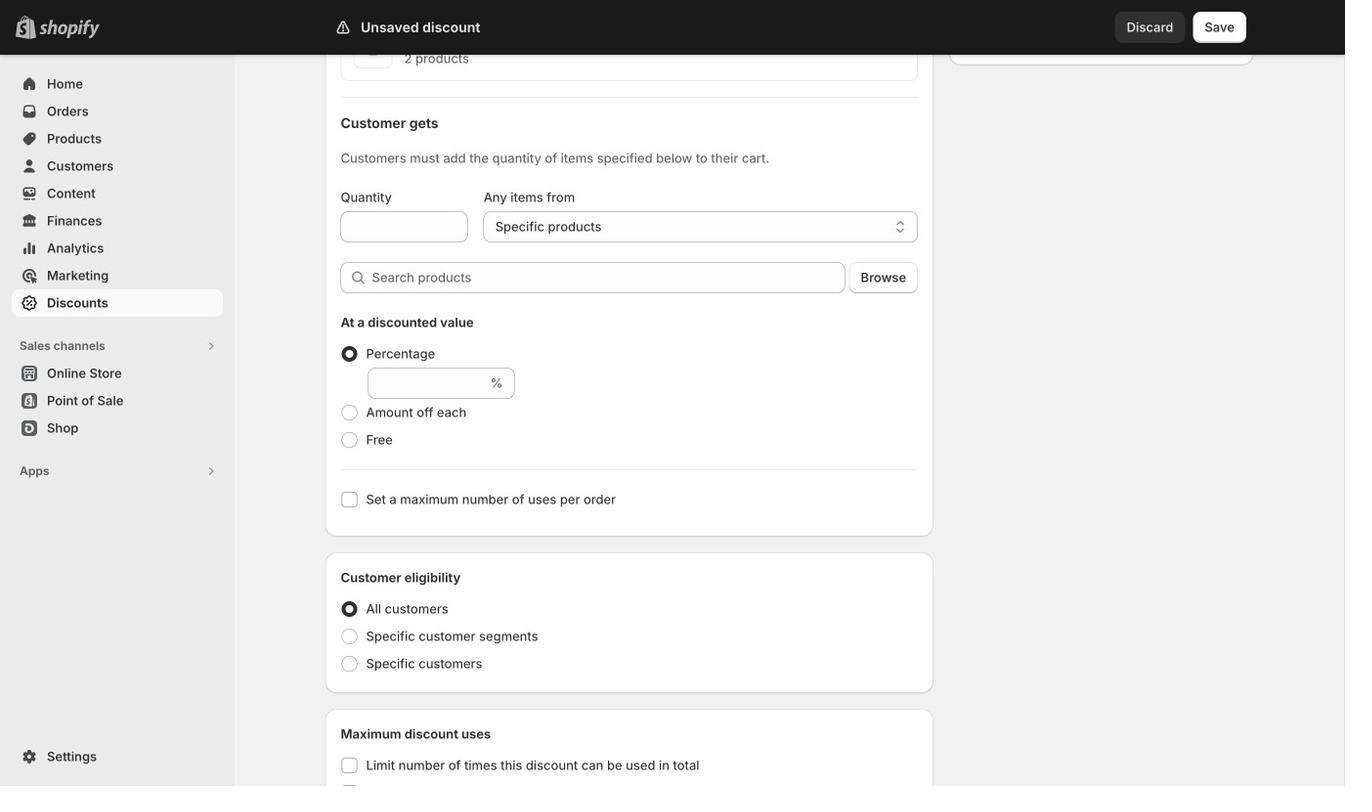 Task type: vqa. For each thing, say whether or not it's contained in the screenshot.
Search collections Text Box
no



Task type: describe. For each thing, give the bounding box(es) containing it.
shopify image
[[39, 19, 100, 39]]



Task type: locate. For each thing, give the bounding box(es) containing it.
Search products text field
[[372, 262, 846, 293]]

None text field
[[341, 211, 468, 243]]

None text field
[[368, 368, 487, 399]]



